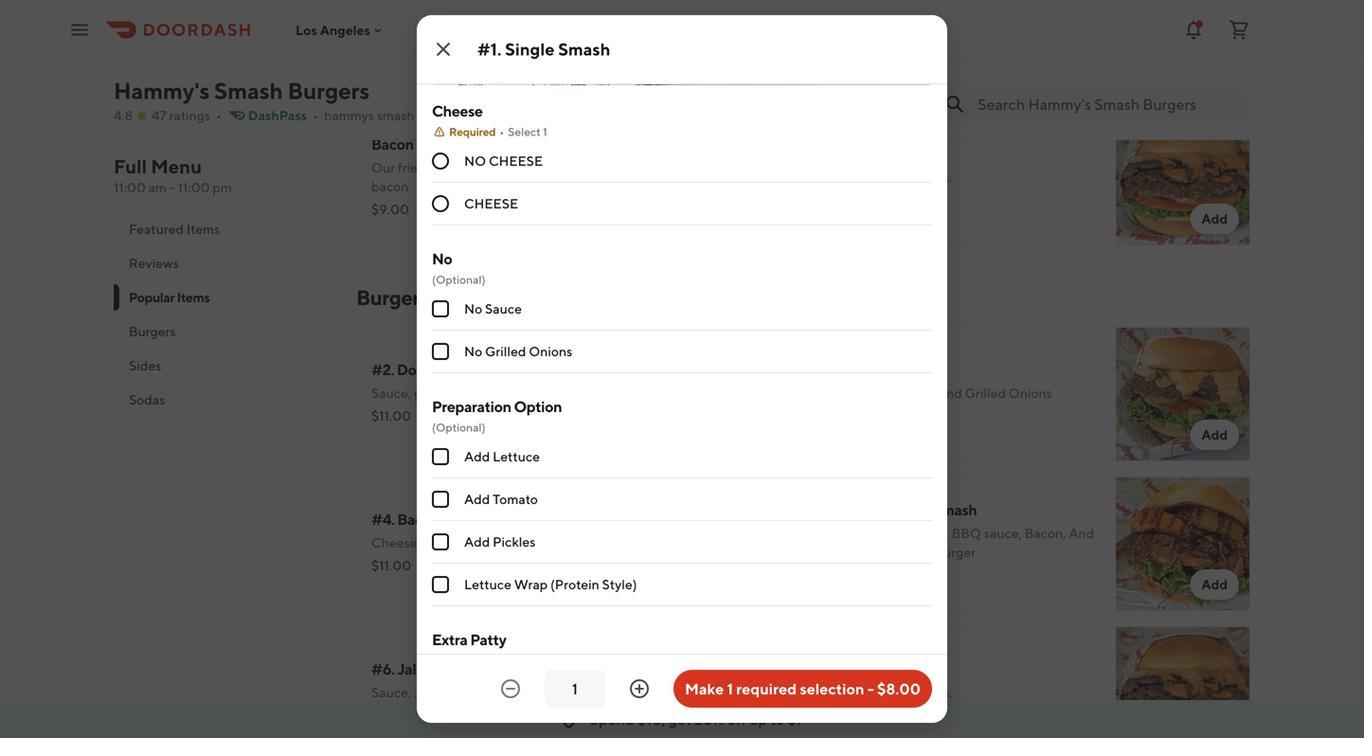 Task type: describe. For each thing, give the bounding box(es) containing it.
onions. inside cheese, bacon, sauce, grilled onions. $11.00
[[548, 19, 591, 35]]

burgers button
[[114, 315, 334, 349]]

reviews button
[[114, 246, 334, 280]]

$15,
[[638, 710, 666, 728]]

$9.00 inside #6. jalapeño smash sauce, jalapeños,grilled onions $9.00
[[371, 707, 409, 723]]

#1. single smash dialog
[[417, 0, 948, 723]]

onions. inside #2. double smash sauce, grilled onions. $11.00
[[455, 385, 498, 401]]

onions. inside #3. triple smash sauce, grilled onions. $13.00
[[910, 685, 953, 700]]

2 #3. triple smash image from the top
[[1116, 626, 1251, 738]]

hammys
[[324, 108, 374, 123]]

2 vertical spatial bbq
[[952, 525, 982, 541]]

1 inside cheese group
[[543, 125, 547, 138]]

grilled inside #4. bacon smash cheese, bacon, sauce, grilled onions. $11.00
[[507, 535, 545, 551]]

no group
[[432, 248, 932, 373]]

smash for #2. double smash sauce, grilled onions. $11.00
[[449, 361, 493, 379]]

47 ratings •
[[152, 108, 222, 123]]

NO CHEESE radio
[[432, 153, 449, 170]]

Current quantity is 1 number field
[[556, 678, 594, 699]]

style)
[[602, 577, 637, 592]]

1 11:00 from the left
[[114, 180, 146, 195]]

los
[[296, 22, 317, 38]]

bacon inside #4. bacon smash cheese, bacon, sauce, grilled onions. $11.00
[[397, 510, 440, 528]]

#3.
[[826, 660, 849, 678]]

increase quantity by 1 image
[[628, 678, 651, 700]]

hammy's smash burgers
[[114, 77, 370, 104]]

add pickles
[[464, 534, 536, 550]]

our
[[371, 160, 395, 175]]

dashpass
[[248, 108, 307, 123]]

extra patty (optional)
[[432, 631, 506, 667]]

reviews
[[129, 255, 179, 271]]

cheese, inside #4. bacon smash cheese, bacon, sauce, grilled onions. $11.00
[[371, 535, 421, 551]]

fries,
[[398, 160, 427, 175]]

sides button
[[114, 349, 334, 383]]

cheese, inside cheese, bacon, sauce, grilled onions. $11.00
[[371, 19, 421, 35]]

sauce inside no group
[[485, 301, 522, 317]]

llc
[[476, 108, 490, 123]]

$11.00 inside #4. bacon smash cheese, bacon, sauce, grilled onions. $11.00
[[371, 558, 411, 573]]

onions inside #1. single smash comes with sauce and grilled onions
[[1009, 385, 1053, 401]]

1 vertical spatial burgers
[[356, 285, 428, 310]]

sauce, grilled onions.
[[826, 169, 953, 185]]

jalapeño
[[397, 660, 458, 678]]

hammy's
[[114, 77, 210, 104]]

no sauce
[[464, 301, 522, 317]]

popular items
[[129, 289, 210, 305]]

• right llc
[[498, 108, 503, 123]]

comes with cheese, bbq sauce, bacon, and onion rings on the burger
[[826, 10, 1095, 45]]

1 vertical spatial lettuce
[[464, 577, 512, 592]]

onion inside #5. bbq bacon smash comes with cheese, bbq sauce, bacon, and onion rings on the burger
[[826, 544, 860, 560]]

• select 1
[[500, 125, 547, 138]]

- for menu
[[169, 180, 175, 195]]

smash for #4. bacon smash cheese, bacon, sauce, grilled onions. $11.00
[[443, 510, 487, 528]]

bacon
[[371, 179, 409, 194]]

bacon, inside #4. bacon smash cheese, bacon, sauce, grilled onions. $11.00
[[423, 535, 464, 551]]

sauce, inside #4. bacon smash cheese, bacon, sauce, grilled onions. $11.00
[[466, 535, 504, 551]]

and inside #1. single smash comes with sauce and grilled onions
[[940, 385, 963, 401]]

#4. bacon smash cheese, bacon, sauce, grilled onions. $11.00
[[371, 510, 591, 573]]

preparation
[[432, 398, 511, 416]]

burgers
[[417, 108, 463, 123]]

hammys smash burgers 2 llc •
[[324, 108, 503, 123]]

and inside "comes with cheese, bbq sauce, bacon, and onion rings on the burger"
[[1069, 10, 1095, 26]]

grilled inside #1. single smash comes with sauce and grilled onions
[[965, 385, 1006, 401]]

wrap
[[514, 577, 548, 592]]

make 1 required selection - $8.00 button
[[674, 670, 932, 708]]

open menu image
[[68, 18, 91, 41]]

fries
[[470, 135, 503, 153]]

no (optional)
[[432, 250, 486, 286]]

single for #1. single smash comes with sauce and grilled onions
[[849, 361, 891, 379]]

option
[[514, 398, 562, 416]]

1 #5. bbq bacon smash image from the top
[[1116, 0, 1251, 96]]

angeles
[[320, 22, 370, 38]]

#6. jalapeño smash image
[[661, 626, 796, 738]]

no
[[464, 153, 486, 169]]

jalapeños,grilled
[[414, 685, 519, 700]]

with inside #1. single smash comes with sauce and grilled onions
[[871, 385, 898, 401]]

burger inside "comes with cheese, bbq sauce, bacon, and onion rings on the burger"
[[936, 29, 976, 45]]

#6. jalapeño smash sauce, jalapeños,grilled onions $9.00
[[371, 660, 562, 723]]

#2. double smash image
[[661, 327, 796, 461]]

sauce, inside cheese, bacon, sauce, grilled onions. $11.00
[[466, 19, 504, 35]]

spend $15, get 25% off up to $7
[[590, 710, 805, 728]]

bbq inside "comes with cheese, bbq sauce, bacon, and onion rings on the burger"
[[952, 10, 982, 26]]

sodas
[[129, 392, 165, 407]]

burgers inside button
[[129, 324, 176, 339]]

make
[[685, 680, 724, 698]]

full menu 11:00 am - 11:00 pm
[[114, 155, 232, 195]]

2
[[466, 108, 474, 123]]

#4. bacon smash image for smash
[[661, 477, 796, 611]]

with inside bacon cheese fries our fries, topped with melted cheese, and bacon $9.00
[[476, 160, 502, 175]]

bacon, inside cheese, bacon, sauce, grilled onions. $11.00
[[423, 19, 464, 35]]

bacon cheese fries image
[[661, 111, 796, 245]]

Lettuce Wrap (Protein Style) checkbox
[[432, 576, 449, 593]]

preparation option (optional)
[[432, 398, 562, 434]]

selection
[[800, 680, 865, 698]]

comes inside "comes with cheese, bbq sauce, bacon, and onion rings on the burger"
[[826, 10, 869, 26]]

1 vertical spatial cheese
[[464, 196, 518, 211]]

1 #3. triple smash image from the top
[[1116, 111, 1251, 245]]

am
[[148, 180, 167, 195]]

Add Pickles checkbox
[[432, 534, 449, 551]]

$8.00
[[877, 680, 921, 698]]

sauce, for #3. triple smash
[[826, 685, 866, 700]]

(protein
[[551, 577, 600, 592]]

47
[[152, 108, 167, 123]]

(optional) for extra
[[432, 654, 486, 667]]

2 11:00 from the left
[[178, 180, 210, 195]]

$11.00 inside cheese, bacon, sauce, grilled onions. $11.00
[[371, 42, 411, 58]]

Item Search search field
[[978, 94, 1236, 115]]

$13.00
[[826, 707, 869, 723]]

double
[[397, 361, 446, 379]]

CHEESE radio
[[432, 195, 449, 212]]

no for no (optional)
[[432, 250, 452, 268]]

no grilled onions
[[464, 344, 573, 359]]

close #1. single smash image
[[432, 38, 455, 61]]

add button for #1. single smash
[[1191, 420, 1239, 450]]

sauce, for #6. jalapeño smash
[[371, 685, 412, 700]]

cheese, inside "comes with cheese, bbq sauce, bacon, and onion rings on the burger"
[[900, 10, 949, 26]]

cheese inside bacon cheese fries our fries, topped with melted cheese, and bacon $9.00
[[417, 135, 467, 153]]

#1. single smash
[[478, 39, 611, 59]]

topped
[[429, 160, 473, 175]]

burger inside #5. bbq bacon smash comes with cheese, bbq sauce, bacon, and onion rings on the burger
[[936, 544, 976, 560]]

#3. triple smash sauce, grilled onions. $13.00
[[826, 660, 953, 723]]

0 vertical spatial cheese
[[489, 153, 543, 169]]

grilled inside no group
[[485, 344, 526, 359]]

dashpass •
[[248, 108, 319, 123]]

- for 1
[[868, 680, 874, 698]]

on inside #5. bbq bacon smash comes with cheese, bbq sauce, bacon, and onion rings on the burger
[[895, 544, 910, 560]]

no for no sauce
[[464, 301, 483, 317]]

add lettuce
[[464, 449, 540, 464]]

#5.
[[826, 501, 850, 519]]

• right ratings
[[216, 108, 222, 123]]

smash inside #5. bbq bacon smash comes with cheese, bbq sauce, bacon, and onion rings on the burger
[[933, 501, 977, 519]]

smash for #1. single smash
[[558, 39, 611, 59]]

ratings
[[169, 108, 210, 123]]

and inside bacon cheese fries our fries, topped with melted cheese, and bacon $9.00
[[599, 160, 622, 175]]

make 1 required selection - $8.00
[[685, 680, 921, 698]]

25%
[[695, 710, 725, 728]]

#1. for #1. single smash comes with sauce and grilled onions
[[826, 361, 846, 379]]

melted
[[505, 160, 548, 175]]

$7
[[788, 710, 805, 728]]

grilled inside #3. triple smash sauce, grilled onions. $13.00
[[869, 685, 907, 700]]

onions
[[522, 685, 562, 700]]

onion inside "comes with cheese, bbq sauce, bacon, and onion rings on the burger"
[[826, 29, 860, 45]]

pm
[[213, 180, 232, 195]]

sodas button
[[114, 383, 334, 417]]

0 vertical spatial burgers
[[288, 77, 370, 104]]



Task type: locate. For each thing, give the bounding box(es) containing it.
$11.00 inside #2. double smash sauce, grilled onions. $11.00
[[371, 408, 411, 424]]

cheese,
[[550, 160, 596, 175]]

smash inside #2. double smash sauce, grilled onions. $11.00
[[449, 361, 493, 379]]

notification bell image
[[1183, 18, 1205, 41]]

0 vertical spatial and
[[599, 160, 622, 175]]

triple
[[852, 660, 889, 678]]

1 horizontal spatial and
[[940, 385, 963, 401]]

0 horizontal spatial and
[[599, 160, 622, 175]]

1 the from the top
[[913, 29, 933, 45]]

1 right make
[[727, 680, 733, 698]]

0 vertical spatial bacon,
[[1025, 10, 1067, 26]]

0 vertical spatial (optional)
[[432, 273, 486, 286]]

2 vertical spatial (optional)
[[432, 654, 486, 667]]

no right no sauce option
[[464, 301, 483, 317]]

sauce
[[485, 301, 522, 317], [900, 385, 937, 401]]

#1. single smash image
[[1116, 327, 1251, 461]]

with inside "comes with cheese, bbq sauce, bacon, and onion rings on the burger"
[[871, 10, 898, 26]]

onion
[[826, 29, 860, 45], [826, 544, 860, 560]]

1 vertical spatial #5. bbq bacon smash image
[[1116, 477, 1251, 611]]

0 vertical spatial #4. bacon smash image
[[661, 0, 796, 96]]

0 horizontal spatial sauce
[[485, 301, 522, 317]]

cheese inside cheese group
[[432, 102, 483, 120]]

0 vertical spatial on
[[895, 29, 910, 45]]

single for #1. single smash
[[505, 39, 555, 59]]

#1. for #1. single smash
[[478, 39, 502, 59]]

1 horizontal spatial 11:00
[[178, 180, 210, 195]]

sauce, inside #5. bbq bacon smash comes with cheese, bbq sauce, bacon, and onion rings on the burger
[[984, 525, 1022, 541]]

2 vertical spatial $11.00
[[371, 558, 411, 573]]

2 burger from the top
[[936, 544, 976, 560]]

1 vertical spatial sauce
[[900, 385, 937, 401]]

smash for #3. triple smash sauce, grilled onions. $13.00
[[892, 660, 936, 678]]

tomato
[[493, 491, 538, 507]]

2 bacon, from the top
[[423, 535, 464, 551]]

required
[[449, 125, 496, 138]]

0 vertical spatial no
[[432, 250, 452, 268]]

sauce, for #2. double smash
[[371, 385, 412, 401]]

items up reviews "button"
[[187, 221, 220, 237]]

0 horizontal spatial -
[[169, 180, 175, 195]]

1 (optional) from the top
[[432, 273, 486, 286]]

#2. double smash sauce, grilled onions. $11.00
[[371, 361, 498, 424]]

2 $11.00 from the top
[[371, 408, 411, 424]]

grilled inside #2. double smash sauce, grilled onions. $11.00
[[414, 385, 452, 401]]

1 vertical spatial bacon,
[[423, 535, 464, 551]]

0 vertical spatial grilled
[[485, 344, 526, 359]]

no right no grilled onions option
[[464, 344, 483, 359]]

cheese, inside #5. bbq bacon smash comes with cheese, bbq sauce, bacon, and onion rings on the burger
[[900, 525, 949, 541]]

0 vertical spatial the
[[913, 29, 933, 45]]

burgers down popular
[[129, 324, 176, 339]]

3 $11.00 from the top
[[371, 558, 411, 573]]

smash inside #6. jalapeño smash sauce, jalapeños,grilled onions $9.00
[[461, 660, 505, 678]]

no inside "no (optional)"
[[432, 250, 452, 268]]

2 vertical spatial comes
[[826, 525, 869, 541]]

#1. inside dialog
[[478, 39, 502, 59]]

1 and from the top
[[1069, 10, 1095, 26]]

popular
[[129, 289, 175, 305]]

comes inside #5. bbq bacon smash comes with cheese, bbq sauce, bacon, and onion rings on the burger
[[826, 525, 869, 541]]

1 vertical spatial onion
[[826, 544, 860, 560]]

comes
[[826, 10, 869, 26], [826, 385, 869, 401], [826, 525, 869, 541]]

add button
[[1191, 54, 1239, 84], [736, 204, 785, 234], [1191, 204, 1239, 234], [1191, 420, 1239, 450], [1191, 570, 1239, 600]]

smash
[[377, 108, 415, 123]]

patty
[[470, 631, 506, 649]]

extra
[[432, 631, 468, 649]]

Add Lettuce checkbox
[[432, 448, 449, 465]]

1 inside button
[[727, 680, 733, 698]]

No Sauce checkbox
[[432, 300, 449, 317]]

1 vertical spatial no
[[464, 301, 483, 317]]

single inside dialog
[[505, 39, 555, 59]]

add button for bacon cheese fries
[[736, 204, 785, 234]]

#2.
[[371, 361, 394, 379]]

1 vertical spatial comes
[[826, 385, 869, 401]]

1 vertical spatial items
[[177, 289, 210, 305]]

1 vertical spatial (optional)
[[432, 421, 486, 434]]

1 horizontal spatial onions
[[1009, 385, 1053, 401]]

0 horizontal spatial 1
[[543, 125, 547, 138]]

0 vertical spatial -
[[169, 180, 175, 195]]

1 horizontal spatial sauce
[[900, 385, 937, 401]]

2 $9.00 from the top
[[371, 707, 409, 723]]

$9.00 inside bacon cheese fries our fries, topped with melted cheese, and bacon $9.00
[[371, 201, 409, 217]]

- right am
[[169, 180, 175, 195]]

1 burger from the top
[[936, 29, 976, 45]]

0 vertical spatial single
[[505, 39, 555, 59]]

sides
[[129, 358, 161, 373]]

and inside #5. bbq bacon smash comes with cheese, bbq sauce, bacon, and onion rings on the burger
[[1069, 525, 1095, 541]]

#4.
[[371, 510, 395, 528]]

#3. triple smash image
[[1116, 111, 1251, 245], [1116, 626, 1251, 738]]

1 bacon, from the top
[[423, 19, 464, 35]]

1 rings from the top
[[863, 29, 892, 45]]

1 vertical spatial bbq
[[852, 501, 885, 519]]

items
[[187, 221, 220, 237], [177, 289, 210, 305]]

11:00 down the menu
[[178, 180, 210, 195]]

los angeles
[[296, 22, 370, 38]]

1 on from the top
[[895, 29, 910, 45]]

• left hammys
[[313, 108, 319, 123]]

decrease quantity by 1 image
[[499, 678, 522, 700]]

items for featured items
[[187, 221, 220, 237]]

3 comes from the top
[[826, 525, 869, 541]]

1 vertical spatial and
[[1069, 525, 1095, 541]]

1 vertical spatial onions
[[1009, 385, 1053, 401]]

2 bacon, from the top
[[1025, 525, 1067, 541]]

lettuce left wrap
[[464, 577, 512, 592]]

no cheese
[[464, 153, 543, 169]]

(optional)
[[432, 273, 486, 286], [432, 421, 486, 434], [432, 654, 486, 667]]

1 horizontal spatial 1
[[727, 680, 733, 698]]

sauce, inside #2. double smash sauce, grilled onions. $11.00
[[371, 385, 412, 401]]

$9.00 down #6.
[[371, 707, 409, 723]]

sauce, inside "comes with cheese, bbq sauce, bacon, and onion rings on the burger"
[[984, 10, 1022, 26]]

(optional) for preparation
[[432, 421, 486, 434]]

1 vertical spatial burger
[[936, 544, 976, 560]]

4.8
[[114, 108, 133, 123]]

cheese,
[[900, 10, 949, 26], [371, 19, 421, 35], [900, 525, 949, 541], [371, 535, 421, 551]]

0 vertical spatial $11.00
[[371, 42, 411, 58]]

1 vertical spatial on
[[895, 544, 910, 560]]

#4. bacon smash image
[[661, 0, 796, 96], [661, 477, 796, 611]]

1 comes from the top
[[826, 10, 869, 26]]

(optional) down 'preparation'
[[432, 421, 486, 434]]

Add Tomato checkbox
[[432, 491, 449, 508]]

$11.00 down '#4.'
[[371, 558, 411, 573]]

1 vertical spatial the
[[913, 544, 933, 560]]

cheese down no cheese at top
[[464, 196, 518, 211]]

1 horizontal spatial grilled
[[965, 385, 1006, 401]]

$11.00 down #2.
[[371, 408, 411, 424]]

(optional) down the extra
[[432, 654, 486, 667]]

0 vertical spatial $9.00
[[371, 201, 409, 217]]

bacon, up lettuce wrap (protein style) option
[[423, 535, 464, 551]]

0 vertical spatial #5. bbq bacon smash image
[[1116, 0, 1251, 96]]

1 vertical spatial 1
[[727, 680, 733, 698]]

pickles
[[493, 534, 536, 550]]

no
[[432, 250, 452, 268], [464, 301, 483, 317], [464, 344, 483, 359]]

required
[[736, 680, 797, 698]]

$9.00 down bacon
[[371, 201, 409, 217]]

1 vertical spatial rings
[[863, 544, 892, 560]]

up
[[750, 710, 768, 728]]

add button for #5. bbq bacon smash
[[1191, 570, 1239, 600]]

single inside #1. single smash comes with sauce and grilled onions
[[849, 361, 891, 379]]

2 vertical spatial burgers
[[129, 324, 176, 339]]

items for popular items
[[177, 289, 210, 305]]

1 vertical spatial and
[[940, 385, 963, 401]]

cheese, bacon, sauce, grilled onions. $11.00
[[371, 19, 591, 58]]

items inside featured items button
[[187, 221, 220, 237]]

smash for #6. jalapeño smash sauce, jalapeños,grilled onions $9.00
[[461, 660, 505, 678]]

0 horizontal spatial grilled
[[485, 344, 526, 359]]

- inside button
[[868, 680, 874, 698]]

cheese group
[[432, 100, 932, 226]]

0 vertical spatial comes
[[826, 10, 869, 26]]

the inside #5. bbq bacon smash comes with cheese, bbq sauce, bacon, and onion rings on the burger
[[913, 544, 933, 560]]

sauce, inside #6. jalapeño smash sauce, jalapeños,grilled onions $9.00
[[371, 685, 412, 700]]

burgers left no sauce option
[[356, 285, 428, 310]]

bacon,
[[1025, 10, 1067, 26], [1025, 525, 1067, 541]]

bacon
[[371, 135, 414, 153], [888, 501, 930, 519], [397, 510, 440, 528]]

rings inside "comes with cheese, bbq sauce, bacon, and onion rings on the burger"
[[863, 29, 892, 45]]

1 right select at left
[[543, 125, 547, 138]]

menu
[[151, 155, 202, 178]]

on inside "comes with cheese, bbq sauce, bacon, and onion rings on the burger"
[[895, 29, 910, 45]]

comes inside #1. single smash comes with sauce and grilled onions
[[826, 385, 869, 401]]

smash inside #4. bacon smash cheese, bacon, sauce, grilled onions. $11.00
[[443, 510, 487, 528]]

0 vertical spatial burger
[[936, 29, 976, 45]]

- down triple
[[868, 680, 874, 698]]

bacon right #5.
[[888, 501, 930, 519]]

featured items button
[[114, 212, 334, 246]]

bacon inside #5. bbq bacon smash comes with cheese, bbq sauce, bacon, and onion rings on the burger
[[888, 501, 930, 519]]

2 #4. bacon smash image from the top
[[661, 477, 796, 611]]

#5. bbq bacon smash image
[[1116, 0, 1251, 96], [1116, 477, 1251, 611]]

lettuce wrap (protein style)
[[464, 577, 637, 592]]

burgers
[[288, 77, 370, 104], [356, 285, 428, 310], [129, 324, 176, 339]]

cheese up required
[[432, 102, 483, 120]]

bacon down add tomato checkbox
[[397, 510, 440, 528]]

$9.00
[[371, 201, 409, 217], [371, 707, 409, 723]]

1 horizontal spatial -
[[868, 680, 874, 698]]

to
[[771, 710, 785, 728]]

0 horizontal spatial 11:00
[[114, 180, 146, 195]]

1 vertical spatial cheese
[[417, 135, 467, 153]]

smash inside #1. single smash comes with sauce and grilled onions
[[893, 361, 938, 379]]

- inside full menu 11:00 am - 11:00 pm
[[169, 180, 175, 195]]

#5. bbq bacon smash comes with cheese, bbq sauce, bacon, and onion rings on the burger
[[826, 501, 1095, 560]]

the inside "comes with cheese, bbq sauce, bacon, and onion rings on the burger"
[[913, 29, 933, 45]]

0 vertical spatial bbq
[[952, 10, 982, 26]]

bacon up our
[[371, 135, 414, 153]]

1 vertical spatial -
[[868, 680, 874, 698]]

• left select at left
[[500, 125, 504, 138]]

0 vertical spatial #1.
[[478, 39, 502, 59]]

1 onion from the top
[[826, 29, 860, 45]]

2 vertical spatial no
[[464, 344, 483, 359]]

0 items, open order cart image
[[1228, 18, 1251, 41]]

1 vertical spatial grilled
[[965, 385, 1006, 401]]

0 vertical spatial rings
[[863, 29, 892, 45]]

3 (optional) from the top
[[432, 654, 486, 667]]

grilled
[[485, 344, 526, 359], [965, 385, 1006, 401]]

0 vertical spatial cheese
[[432, 102, 483, 120]]

1 vertical spatial $9.00
[[371, 707, 409, 723]]

smash for #1. single smash comes with sauce and grilled onions
[[893, 361, 938, 379]]

0 vertical spatial items
[[187, 221, 220, 237]]

smash inside #3. triple smash sauce, grilled onions. $13.00
[[892, 660, 936, 678]]

1 horizontal spatial #1.
[[826, 361, 846, 379]]

2 and from the top
[[1069, 525, 1095, 541]]

smash inside dialog
[[558, 39, 611, 59]]

(optional) inside the preparation option (optional)
[[432, 421, 486, 434]]

the
[[913, 29, 933, 45], [913, 544, 933, 560]]

1 bacon, from the top
[[1025, 10, 1067, 26]]

• inside cheese group
[[500, 125, 504, 138]]

sauce, inside #3. triple smash sauce, grilled onions. $13.00
[[826, 685, 866, 700]]

bacon inside bacon cheese fries our fries, topped with melted cheese, and bacon $9.00
[[371, 135, 414, 153]]

0 vertical spatial lettuce
[[493, 449, 540, 464]]

lettuce
[[493, 449, 540, 464], [464, 577, 512, 592]]

2 #5. bbq bacon smash image from the top
[[1116, 477, 1251, 611]]

burger
[[936, 29, 976, 45], [936, 544, 976, 560]]

no up no sauce option
[[432, 250, 452, 268]]

#6.
[[371, 660, 395, 678]]

0 horizontal spatial onions
[[529, 344, 573, 359]]

(optional) inside extra patty (optional)
[[432, 654, 486, 667]]

•
[[216, 108, 222, 123], [313, 108, 319, 123], [498, 108, 503, 123], [500, 125, 504, 138]]

1 vertical spatial #4. bacon smash image
[[661, 477, 796, 611]]

cheese up topped
[[417, 135, 467, 153]]

get
[[669, 710, 692, 728]]

spend
[[590, 710, 635, 728]]

select
[[508, 125, 541, 138]]

1 vertical spatial bacon,
[[1025, 525, 1067, 541]]

0 vertical spatial onion
[[826, 29, 860, 45]]

1 vertical spatial $11.00
[[371, 408, 411, 424]]

with
[[871, 10, 898, 26], [476, 160, 502, 175], [871, 385, 898, 401], [871, 525, 898, 541]]

bacon, up close #1. single smash image
[[423, 19, 464, 35]]

11:00 down full
[[114, 180, 146, 195]]

lettuce up tomato
[[493, 449, 540, 464]]

onions inside no group
[[529, 344, 573, 359]]

on
[[895, 29, 910, 45], [895, 544, 910, 560]]

add
[[1202, 61, 1228, 77], [747, 211, 773, 226], [1202, 211, 1228, 226], [1202, 427, 1228, 443], [464, 449, 490, 464], [464, 491, 490, 507], [464, 534, 490, 550], [1202, 577, 1228, 592]]

0 horizontal spatial single
[[505, 39, 555, 59]]

1 $9.00 from the top
[[371, 201, 409, 217]]

los angeles button
[[296, 22, 386, 38]]

(optional) inside no group
[[432, 273, 486, 286]]

0 vertical spatial 1
[[543, 125, 547, 138]]

onions
[[529, 344, 573, 359], [1009, 385, 1053, 401]]

2 (optional) from the top
[[432, 421, 486, 434]]

2 rings from the top
[[863, 544, 892, 560]]

0 vertical spatial and
[[1069, 10, 1095, 26]]

#4. bacon smash image for sauce,
[[661, 0, 796, 96]]

1 vertical spatial #1.
[[826, 361, 846, 379]]

1 vertical spatial #3. triple smash image
[[1116, 626, 1251, 738]]

add tomato
[[464, 491, 538, 507]]

1 #4. bacon smash image from the top
[[661, 0, 796, 96]]

preparation option group
[[432, 396, 932, 606]]

1 $11.00 from the top
[[371, 42, 411, 58]]

cheese down • select 1
[[489, 153, 543, 169]]

featured
[[129, 221, 184, 237]]

-
[[169, 180, 175, 195], [868, 680, 874, 698]]

off
[[728, 710, 747, 728]]

$11.00
[[371, 42, 411, 58], [371, 408, 411, 424], [371, 558, 411, 573]]

full
[[114, 155, 147, 178]]

2 onion from the top
[[826, 544, 860, 560]]

#1. single smash comes with sauce and grilled onions
[[826, 361, 1053, 401]]

grilled inside cheese, bacon, sauce, grilled onions. $11.00
[[507, 19, 545, 35]]

1 horizontal spatial single
[[849, 361, 891, 379]]

sauce,
[[984, 10, 1022, 26], [466, 19, 504, 35], [984, 525, 1022, 541], [466, 535, 504, 551]]

sauce inside #1. single smash comes with sauce and grilled onions
[[900, 385, 937, 401]]

burgers up hammys
[[288, 77, 370, 104]]

cheese
[[432, 102, 483, 120], [417, 135, 467, 153]]

0 vertical spatial #3. triple smash image
[[1116, 111, 1251, 245]]

bacon, inside #5. bbq bacon smash comes with cheese, bbq sauce, bacon, and onion rings on the burger
[[1025, 525, 1067, 541]]

2 the from the top
[[913, 544, 933, 560]]

with inside #5. bbq bacon smash comes with cheese, bbq sauce, bacon, and onion rings on the burger
[[871, 525, 898, 541]]

11:00
[[114, 180, 146, 195], [178, 180, 210, 195]]

2 on from the top
[[895, 544, 910, 560]]

$11.00 left close #1. single smash image
[[371, 42, 411, 58]]

2 comes from the top
[[826, 385, 869, 401]]

no for no grilled onions
[[464, 344, 483, 359]]

0 vertical spatial bacon,
[[423, 19, 464, 35]]

0 horizontal spatial #1.
[[478, 39, 502, 59]]

No Grilled Onions checkbox
[[432, 343, 449, 360]]

rings
[[863, 29, 892, 45], [863, 544, 892, 560]]

bacon, inside "comes with cheese, bbq sauce, bacon, and onion rings on the burger"
[[1025, 10, 1067, 26]]

(optional) up no sauce option
[[432, 273, 486, 286]]

onions. inside #4. bacon smash cheese, bacon, sauce, grilled onions. $11.00
[[548, 535, 591, 551]]

items right popular
[[177, 289, 210, 305]]

0 vertical spatial sauce
[[485, 301, 522, 317]]

1 vertical spatial single
[[849, 361, 891, 379]]

#1. inside #1. single smash comes with sauce and grilled onions
[[826, 361, 846, 379]]

0 vertical spatial onions
[[529, 344, 573, 359]]

and
[[1069, 10, 1095, 26], [1069, 525, 1095, 541]]

rings inside #5. bbq bacon smash comes with cheese, bbq sauce, bacon, and onion rings on the burger
[[863, 544, 892, 560]]

bacon cheese fries our fries, topped with melted cheese, and bacon $9.00
[[371, 135, 622, 217]]



Task type: vqa. For each thing, say whether or not it's contained in the screenshot.
#5. BBQ Bacon Smash Comes with Cheese, BBQ sauce, Bacon, And onion rings on the burger
yes



